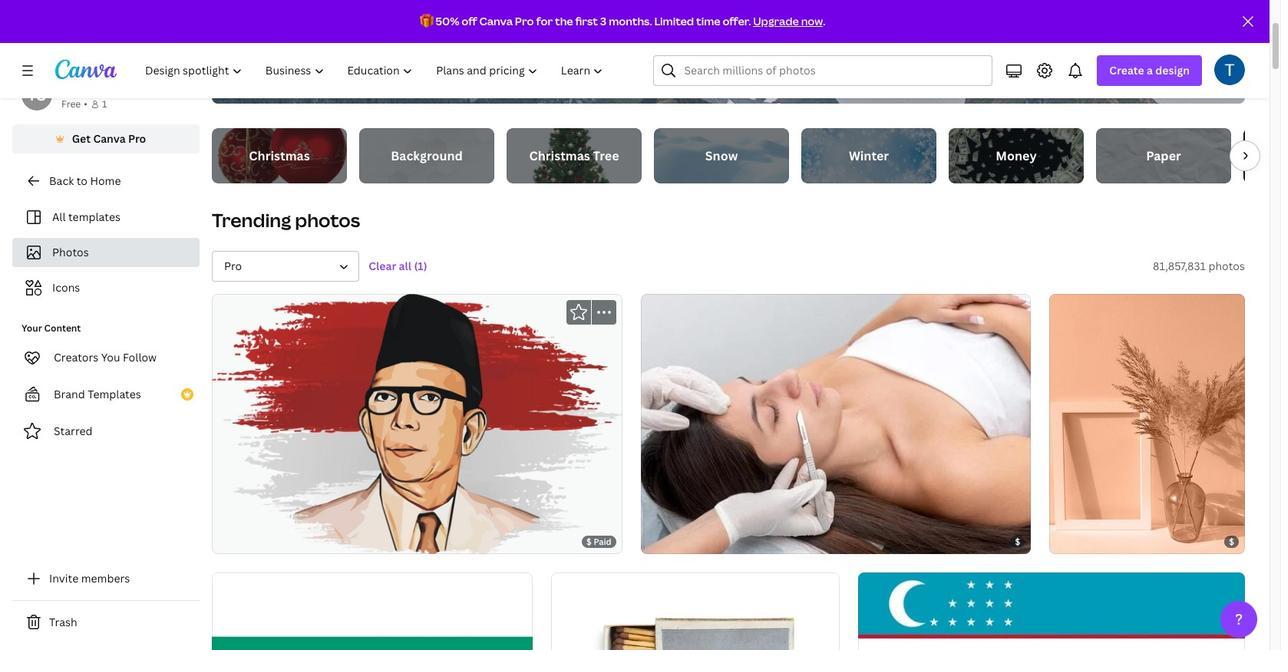 Task type: describe. For each thing, give the bounding box(es) containing it.
tara schultz's team image
[[22, 80, 52, 111]]

high-
[[587, 7, 614, 22]]

brand
[[54, 387, 85, 402]]

$ paid
[[587, 536, 612, 548]]

your
[[22, 322, 42, 335]]

flag of uzbekistan image
[[859, 573, 1246, 650]]

winter link
[[802, 128, 937, 184]]

back to home
[[49, 174, 121, 188]]

.
[[823, 14, 826, 28]]

81,857,831
[[1153, 259, 1206, 273]]

trash
[[49, 615, 77, 630]]

first
[[576, 14, 598, 28]]

tara schultz image
[[1215, 55, 1246, 85]]

$ for peach fuzz is the color of the year 2024. frame, glass vase and dry flowers toned in fashion blended pink-orange trend-setting colour of year peach fuzz. image
[[1230, 536, 1235, 548]]

quality
[[614, 7, 650, 22]]

peach fuzz is the color of the year 2024. frame, glass vase and dry flowers toned in fashion blended pink-orange trend-setting colour of year peach fuzz. image
[[1050, 294, 1246, 555]]

offer.
[[723, 14, 751, 28]]

brand templates link
[[12, 379, 200, 410]]

upgrade now button
[[753, 14, 823, 28]]

starred
[[54, 424, 93, 438]]

templates
[[88, 387, 141, 402]]

get canva pro button
[[12, 124, 200, 154]]

pro inside dropdown button
[[224, 259, 242, 273]]

millions of high-quality free and premium photos to create beautiful designs.
[[531, 7, 927, 22]]

create a design button
[[1098, 55, 1203, 86]]

50%
[[436, 14, 460, 28]]

81,857,831 photos
[[1153, 259, 1246, 273]]

0 vertical spatial canva
[[480, 14, 513, 28]]

a
[[1147, 63, 1153, 78]]

tree
[[593, 147, 619, 164]]

pexels
[[736, 77, 764, 90]]

christmas tree
[[529, 147, 619, 164]]

bulgaria image
[[212, 573, 533, 650]]

paper
[[1147, 147, 1182, 164]]

•
[[84, 98, 87, 111]]

all
[[399, 259, 412, 273]]

paper link
[[1097, 128, 1232, 184]]

of
[[574, 7, 585, 22]]

now
[[801, 14, 823, 28]]

closeup of the doctor with a scalpel treating the woman's skin. dermaplaning treatment. image
[[641, 294, 1031, 555]]

back
[[49, 174, 74, 188]]

0 vertical spatial photos
[[747, 7, 784, 22]]

starred link
[[12, 416, 200, 447]]

and
[[676, 7, 695, 22]]

trending
[[212, 207, 291, 233]]

canva inside button
[[93, 131, 126, 146]]

🎁
[[420, 14, 434, 28]]

3
[[600, 14, 607, 28]]

create a design
[[1110, 63, 1190, 78]]

creators
[[54, 350, 99, 365]]

invite members button
[[12, 564, 200, 594]]

invite members
[[49, 571, 130, 586]]

icons
[[52, 280, 80, 295]]

designs.
[[885, 7, 927, 22]]

team
[[136, 81, 163, 95]]

photos
[[52, 245, 89, 260]]

months.
[[609, 14, 652, 28]]

2 horizontal spatial pro
[[515, 14, 534, 28]]

free
[[61, 98, 81, 111]]

trash link
[[12, 607, 200, 638]]

background link
[[359, 128, 495, 184]]

tara
[[61, 81, 84, 95]]

content
[[44, 322, 81, 335]]

upgrade
[[753, 14, 799, 28]]

all
[[52, 210, 66, 224]]

clear all (1)
[[369, 259, 427, 273]]

christmas link
[[212, 128, 347, 184]]



Task type: vqa. For each thing, say whether or not it's contained in the screenshot.
Craft
no



Task type: locate. For each thing, give the bounding box(es) containing it.
christmas for christmas tree
[[529, 147, 590, 164]]

free
[[652, 7, 673, 22]]

top level navigation element
[[135, 55, 617, 86]]

canva right get on the top left
[[93, 131, 126, 146]]

money
[[996, 147, 1037, 164]]

get
[[72, 131, 91, 146]]

matchbox image
[[552, 573, 840, 650]]

0 horizontal spatial canva
[[93, 131, 126, 146]]

clear
[[369, 259, 396, 273]]

$
[[587, 536, 592, 548], [1016, 536, 1021, 548], [1230, 536, 1235, 548]]

christmas tree link
[[507, 128, 642, 184]]

christmas
[[249, 147, 310, 164], [529, 147, 590, 164]]

you
[[101, 350, 120, 365]]

to
[[786, 7, 797, 22], [77, 174, 88, 188]]

pro left for
[[515, 14, 534, 28]]

pro inside button
[[128, 131, 146, 146]]

icons link
[[22, 273, 190, 303]]

0 vertical spatial pro
[[515, 14, 534, 28]]

trending photos
[[212, 207, 360, 233]]

canva
[[480, 14, 513, 28], [93, 131, 126, 146]]

ki hajar dewantara indonesia image
[[212, 294, 623, 555]]

2 christmas from the left
[[529, 147, 590, 164]]

the
[[555, 14, 573, 28]]

your content
[[22, 322, 81, 335]]

design
[[1156, 63, 1190, 78]]

1 christmas from the left
[[249, 147, 310, 164]]

Search search field
[[685, 56, 983, 85]]

1 $ from the left
[[587, 536, 592, 548]]

3 $ from the left
[[1230, 536, 1235, 548]]

follow
[[123, 350, 157, 365]]

1 horizontal spatial canva
[[480, 14, 513, 28]]

2 vertical spatial photos
[[1209, 259, 1246, 273]]

to left now
[[786, 7, 797, 22]]

all templates link
[[22, 203, 190, 232]]

1 vertical spatial canva
[[93, 131, 126, 146]]

members
[[81, 571, 130, 586]]

1 horizontal spatial photos
[[747, 7, 784, 22]]

by
[[723, 77, 734, 90]]

background
[[391, 147, 463, 164]]

photos up pro dropdown button
[[295, 207, 360, 233]]

premium
[[698, 7, 744, 22]]

photos right premium
[[747, 7, 784, 22]]

photos for 81,857,831 photos
[[1209, 259, 1246, 273]]

create
[[800, 7, 833, 22]]

time
[[697, 14, 721, 28]]

2 horizontal spatial photos
[[1209, 259, 1246, 273]]

1
[[102, 98, 107, 111]]

creators you follow link
[[12, 342, 200, 373]]

tara schultz's team element
[[22, 80, 52, 111]]

2 vertical spatial pro
[[224, 259, 242, 273]]

to right the back
[[77, 174, 88, 188]]

for
[[536, 14, 553, 28]]

photo
[[694, 77, 720, 90]]

home
[[90, 174, 121, 188]]

1 vertical spatial to
[[77, 174, 88, 188]]

beautiful
[[835, 7, 882, 22]]

free •
[[61, 98, 87, 111]]

0 vertical spatial to
[[786, 7, 797, 22]]

0 horizontal spatial to
[[77, 174, 88, 188]]

0 horizontal spatial christmas
[[249, 147, 310, 164]]

1 horizontal spatial christmas
[[529, 147, 590, 164]]

1 vertical spatial photos
[[295, 207, 360, 233]]

money link
[[949, 128, 1084, 184]]

off
[[462, 14, 477, 28]]

snow
[[706, 147, 738, 164]]

photos right 81,857,831
[[1209, 259, 1246, 273]]

photos
[[747, 7, 784, 22], [295, 207, 360, 233], [1209, 259, 1246, 273]]

pro down trending
[[224, 259, 242, 273]]

get canva pro
[[72, 131, 146, 146]]

snow link
[[654, 128, 789, 184]]

photo by pexels
[[694, 77, 764, 90]]

2 horizontal spatial $
[[1230, 536, 1235, 548]]

1 horizontal spatial $
[[1016, 536, 1021, 548]]

winter
[[849, 147, 889, 164]]

back to home link
[[12, 166, 200, 197]]

tara schultz's team
[[61, 81, 163, 95]]

christmas for christmas
[[249, 147, 310, 164]]

pro button
[[212, 251, 359, 282]]

invite
[[49, 571, 79, 586]]

canva right off
[[480, 14, 513, 28]]

🎁 50% off canva pro for the first 3 months. limited time offer. upgrade now .
[[420, 14, 826, 28]]

millions
[[531, 7, 571, 22]]

templates
[[68, 210, 121, 224]]

(1)
[[414, 259, 427, 273]]

creators you follow
[[54, 350, 157, 365]]

0 horizontal spatial photos
[[295, 207, 360, 233]]

1 horizontal spatial to
[[786, 7, 797, 22]]

1 vertical spatial pro
[[128, 131, 146, 146]]

$ for closeup of the doctor with a scalpel treating the woman's skin. dermaplaning treatment. image
[[1016, 536, 1021, 548]]

photos for trending photos
[[295, 207, 360, 233]]

pro down team
[[128, 131, 146, 146]]

1 horizontal spatial pro
[[224, 259, 242, 273]]

create
[[1110, 63, 1145, 78]]

clear all (1) button
[[361, 251, 435, 282]]

christmas left tree
[[529, 147, 590, 164]]

all templates
[[52, 210, 121, 224]]

0 horizontal spatial pro
[[128, 131, 146, 146]]

0 horizontal spatial $
[[587, 536, 592, 548]]

2 $ from the left
[[1016, 536, 1021, 548]]

limited
[[655, 14, 694, 28]]

brand templates
[[54, 387, 141, 402]]

christmas up the trending photos
[[249, 147, 310, 164]]

None search field
[[654, 55, 993, 86]]

schultz's
[[86, 81, 133, 95]]

paid
[[594, 536, 612, 548]]



